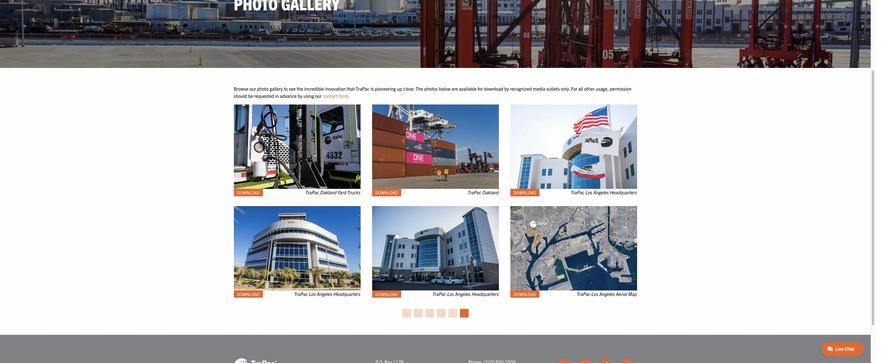 Task type: vqa. For each thing, say whether or not it's contained in the screenshot.
rightmost &
no



Task type: locate. For each thing, give the bounding box(es) containing it.
in
[[275, 93, 279, 99]]

trapac oakland image
[[372, 105, 499, 189]]

1 vertical spatial our
[[315, 93, 322, 99]]

2 horizontal spatial trapac los angeles headquarters image
[[511, 105, 638, 189]]

trapac los angeles headquarters
[[571, 190, 638, 196], [295, 292, 361, 297], [433, 292, 499, 297]]

tab list
[[228, 308, 643, 318]]

1 horizontal spatial headquarters
[[472, 292, 499, 297]]

trapac los angeles aerial map image
[[511, 206, 638, 291]]

our down incredible
[[315, 93, 322, 99]]

requested
[[254, 93, 274, 99]]

footer
[[0, 335, 872, 364]]

1 horizontal spatial trapac los angeles headquarters image
[[372, 206, 499, 291]]

download
[[237, 190, 260, 195], [376, 190, 398, 195], [514, 190, 537, 195], [237, 292, 260, 297], [376, 292, 398, 297], [514, 292, 537, 297]]

contact
[[323, 93, 338, 99]]

that
[[347, 86, 355, 92]]

0 horizontal spatial our
[[250, 86, 256, 92]]

trapac oakland
[[468, 190, 499, 196]]

tab list inside main content
[[228, 308, 643, 318]]

incredible
[[305, 86, 324, 92]]

our up be
[[250, 86, 256, 92]]

advance
[[280, 93, 297, 99]]

to
[[284, 86, 288, 92]]

the
[[416, 86, 424, 92]]

download link for the right trapac los angeles headquarters image
[[511, 189, 540, 196]]

tab panel inside main content
[[228, 105, 643, 308]]

trapac
[[356, 86, 370, 92], [306, 190, 319, 196], [468, 190, 482, 196], [571, 190, 585, 196], [295, 292, 308, 297], [433, 292, 447, 297], [577, 292, 591, 297]]

headquarters
[[610, 190, 638, 196], [334, 292, 361, 297], [472, 292, 499, 297]]

usage,
[[596, 86, 609, 92]]

by down the
[[298, 93, 303, 99]]

by right download on the top
[[505, 86, 509, 92]]

close.
[[403, 86, 415, 92]]

download link
[[234, 189, 263, 196], [372, 189, 402, 196], [511, 189, 540, 196], [234, 291, 263, 298], [372, 291, 402, 298], [511, 291, 540, 298]]

download link for leftmost trapac los angeles headquarters image
[[234, 291, 263, 298]]

0 vertical spatial by
[[505, 86, 509, 92]]

oakland for trapac oakland yard trucks
[[321, 190, 337, 196]]

0 vertical spatial our
[[250, 86, 256, 92]]

trucks
[[348, 190, 361, 196]]

our
[[250, 86, 256, 92], [315, 93, 322, 99]]

contact form .
[[323, 93, 350, 99]]

0 horizontal spatial by
[[298, 93, 303, 99]]

download link for trapac oakland yard trucks image
[[234, 189, 263, 196]]

tab panel containing trapac oakland yard trucks
[[228, 105, 643, 308]]

by
[[505, 86, 509, 92], [298, 93, 303, 99]]

for
[[478, 86, 483, 92]]

map
[[629, 292, 638, 297]]

trapac los angeles headquarters image
[[511, 105, 638, 189], [234, 206, 361, 291], [372, 206, 499, 291]]

other
[[585, 86, 595, 92]]

up
[[397, 86, 402, 92]]

for
[[572, 86, 578, 92]]

0 horizontal spatial oakland
[[321, 190, 337, 196]]

angeles
[[594, 190, 609, 196], [317, 292, 333, 297], [456, 292, 471, 297], [600, 292, 615, 297]]

los
[[586, 190, 593, 196], [309, 292, 316, 297], [448, 292, 454, 297], [592, 292, 599, 297]]

1 oakland from the left
[[321, 190, 337, 196]]

1 horizontal spatial our
[[315, 93, 322, 99]]

oakland
[[321, 190, 337, 196], [483, 190, 499, 196]]

1 horizontal spatial by
[[505, 86, 509, 92]]

trapac los angeles aerial map
[[577, 292, 638, 297]]

download link for trapac oakland image
[[372, 189, 402, 196]]

2 oakland from the left
[[483, 190, 499, 196]]

main content
[[0, 85, 643, 323]]

tab panel
[[228, 105, 643, 308]]

1 horizontal spatial oakland
[[483, 190, 499, 196]]

photo
[[257, 86, 269, 92]]

outlets
[[547, 86, 560, 92]]

1 vertical spatial by
[[298, 93, 303, 99]]

see
[[289, 86, 296, 92]]

should
[[234, 93, 247, 99]]

main content containing browse our photo gallery to see the incredible innovation that trapac is pioneering up close. the photos below are available for download by recognized media outlets only. for all other usage, permission should be requested in advance by using our
[[0, 85, 643, 323]]

download link for trapac los angeles aerial map image
[[511, 291, 540, 298]]



Task type: describe. For each thing, give the bounding box(es) containing it.
permission
[[610, 86, 632, 92]]

only.
[[561, 86, 571, 92]]

download
[[484, 86, 504, 92]]

is
[[371, 86, 374, 92]]

oakland for trapac oakland
[[483, 190, 499, 196]]

photos
[[425, 86, 438, 92]]

browse
[[234, 86, 249, 92]]

2 horizontal spatial trapac los angeles headquarters
[[571, 190, 638, 196]]

pioneering
[[375, 86, 396, 92]]

aerial
[[616, 292, 628, 297]]

0 horizontal spatial trapac los angeles headquarters image
[[234, 206, 361, 291]]

yard
[[338, 190, 347, 196]]

download link for middle trapac los angeles headquarters image
[[372, 291, 402, 298]]

below
[[439, 86, 451, 92]]

media
[[533, 86, 546, 92]]

trapac inside browse our photo gallery to see the incredible innovation that trapac is pioneering up close. the photos below are available for download by recognized media outlets only. for all other usage, permission should be requested in advance by using our
[[356, 86, 370, 92]]

using
[[304, 93, 314, 99]]

available
[[459, 86, 477, 92]]

all
[[579, 86, 584, 92]]

trapac oakland yard trucks image
[[234, 105, 361, 189]]

are
[[452, 86, 458, 92]]

.
[[348, 93, 350, 99]]

trapac oakland yard trucks
[[306, 190, 361, 196]]

gallery
[[270, 86, 283, 92]]

the
[[297, 86, 303, 92]]

form
[[339, 93, 348, 99]]

0 horizontal spatial trapac los angeles headquarters
[[295, 292, 361, 297]]

innovation
[[325, 86, 346, 92]]

corporate image
[[234, 358, 277, 364]]

1 horizontal spatial trapac los angeles headquarters
[[433, 292, 499, 297]]

recognized
[[511, 86, 532, 92]]

0 horizontal spatial headquarters
[[334, 292, 361, 297]]

be
[[248, 93, 253, 99]]

2 horizontal spatial headquarters
[[610, 190, 638, 196]]

contact form link
[[323, 93, 348, 99]]

browse our photo gallery to see the incredible innovation that trapac is pioneering up close. the photos below are available for download by recognized media outlets only. for all other usage, permission should be requested in advance by using our
[[234, 86, 632, 99]]



